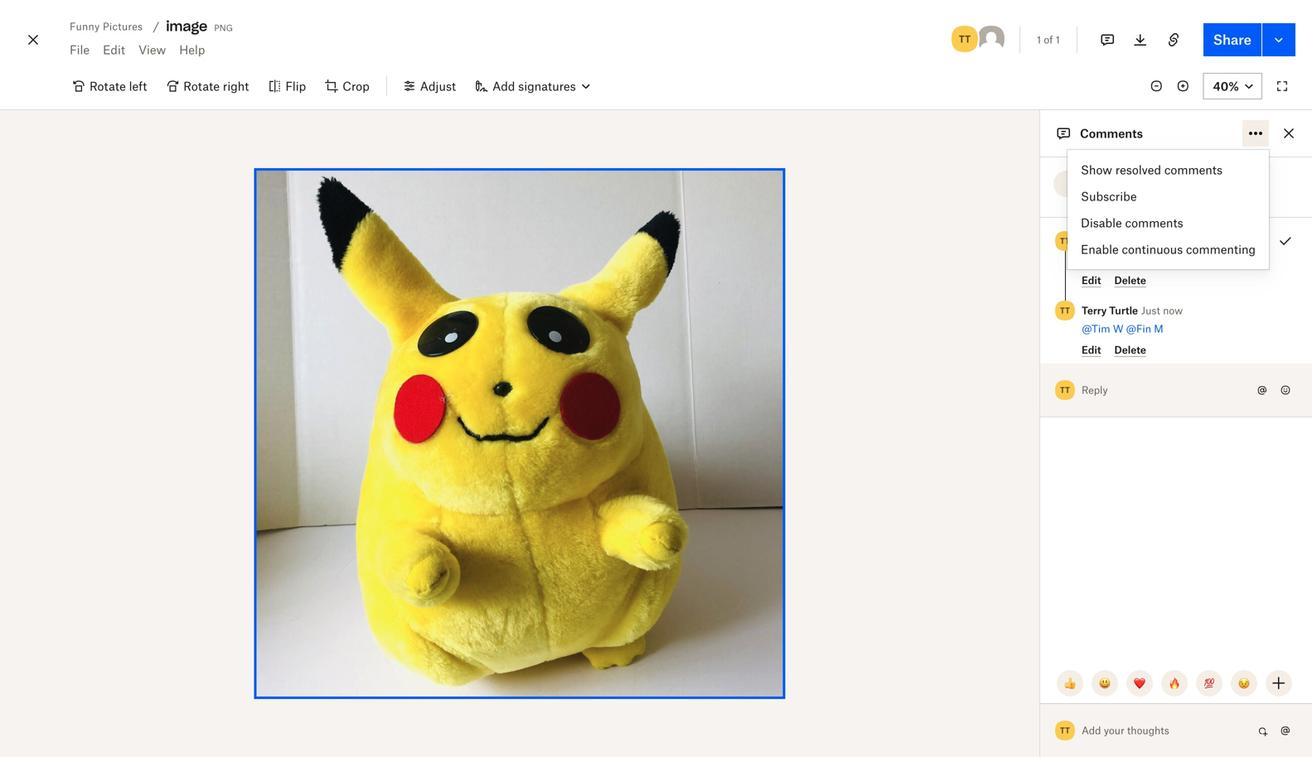 Task type: vqa. For each thing, say whether or not it's contained in the screenshot.
right on
no



Task type: locate. For each thing, give the bounding box(es) containing it.
your
[[1104, 725, 1124, 737]]

1 vertical spatial now
[[1163, 305, 1183, 317]]

just for terry turtle just now
[[1141, 235, 1160, 247]]

add
[[1082, 725, 1101, 737]]

1 vertical spatial turtle
[[1109, 305, 1138, 317]]

1 1 from the left
[[1037, 34, 1041, 46]]

share button
[[1203, 23, 1262, 56]]

subscribe
[[1081, 189, 1137, 203]]

now
[[1163, 235, 1183, 247], [1163, 305, 1183, 317]]

now inside terry turtle just now @tim w @fin m
[[1163, 305, 1183, 317]]

disable comments
[[1081, 216, 1183, 230]]

turtle
[[1109, 235, 1138, 247], [1109, 305, 1138, 317]]

Reply text field
[[1082, 377, 1252, 404]]

now up a perfect representation of modern art on the right of the page
[[1163, 235, 1183, 247]]

2 now from the top
[[1163, 305, 1183, 317]]

1 terry from the top
[[1082, 235, 1107, 247]]

1 just from the top
[[1141, 235, 1160, 247]]

enable continuous commenting
[[1081, 242, 1256, 257]]

terry inside terry turtle just now @tim w @fin m
[[1082, 305, 1107, 317]]

🔥
[[1169, 677, 1180, 691]]

turtle up w
[[1109, 305, 1138, 317]]

commenting
[[1186, 242, 1256, 257]]

1 vertical spatial just
[[1141, 305, 1160, 317]]

comments right resolved
[[1164, 163, 1223, 177]]

now up the m
[[1163, 305, 1183, 317]]

/
[[153, 19, 159, 34]]

0 vertical spatial terry
[[1082, 235, 1107, 247]]

1
[[1037, 34, 1041, 46], [1056, 34, 1060, 46]]

comments
[[1164, 163, 1223, 177], [1125, 216, 1183, 230]]

just for terry turtle just now @tim w @fin m
[[1141, 305, 1160, 317]]

w
[[1113, 323, 1124, 335]]

of
[[1044, 34, 1053, 46], [1200, 253, 1209, 266]]

image
[[166, 18, 208, 35]]

reply image
[[1082, 381, 1239, 400]]

show
[[1081, 163, 1112, 177]]

turtle for terry turtle just now
[[1109, 235, 1138, 247]]

0 vertical spatial of
[[1044, 34, 1053, 46]]

continuous
[[1122, 242, 1183, 257]]

1 now from the top
[[1163, 235, 1183, 247]]

just up "representation"
[[1141, 235, 1160, 247]]

Add your thoughts text field
[[1082, 718, 1252, 744]]

0 vertical spatial now
[[1163, 235, 1183, 247]]

2 just from the top
[[1141, 305, 1160, 317]]

0 vertical spatial just
[[1141, 235, 1160, 247]]

2 turtle from the top
[[1109, 305, 1138, 317]]

0 vertical spatial turtle
[[1109, 235, 1138, 247]]

just up the m
[[1141, 305, 1160, 317]]

terry turtle just now @tim w @fin m
[[1082, 305, 1183, 335]]

just inside terry turtle just now @tim w @fin m
[[1141, 305, 1160, 317]]

1 vertical spatial terry
[[1082, 305, 1107, 317]]

of right the maria williams image
[[1044, 34, 1053, 46]]

1 vertical spatial of
[[1200, 253, 1209, 266]]

comments up continuous in the right of the page
[[1125, 216, 1183, 230]]

now for terry turtle just now
[[1163, 235, 1183, 247]]

2 terry from the top
[[1082, 305, 1107, 317]]

comments
[[1080, 126, 1143, 140]]

1 turtle from the top
[[1109, 235, 1138, 247]]

0 horizontal spatial of
[[1044, 34, 1053, 46]]

terry down disable
[[1082, 235, 1107, 247]]

turtle for terry turtle just now @tim w @fin m
[[1109, 305, 1138, 317]]

turtle inside terry turtle just now @tim w @fin m
[[1109, 305, 1138, 317]]

terry up @tim at the top right
[[1082, 305, 1107, 317]]

0 vertical spatial comments
[[1164, 163, 1223, 177]]

terry
[[1082, 235, 1107, 247], [1082, 305, 1107, 317]]

1 horizontal spatial 1
[[1056, 34, 1060, 46]]

png
[[214, 19, 233, 34]]

😃
[[1099, 677, 1111, 691]]

0 horizontal spatial 1
[[1037, 34, 1041, 46]]

close right sidebar image
[[1279, 123, 1299, 143]]

reply
[[1082, 384, 1108, 397]]

just
[[1141, 235, 1160, 247], [1141, 305, 1160, 317]]

turtle down disable comments
[[1109, 235, 1138, 247]]

terry turtle just now
[[1082, 235, 1183, 247]]

of left modern
[[1200, 253, 1209, 266]]

😣 button
[[1231, 671, 1257, 697]]

add your thoughts
[[1082, 725, 1169, 737]]

terry for terry turtle just now
[[1082, 235, 1107, 247]]

modern
[[1212, 253, 1248, 266]]



Task type: describe. For each thing, give the bounding box(es) containing it.
art
[[1251, 253, 1264, 266]]

perfect
[[1092, 253, 1126, 266]]

share
[[1213, 31, 1252, 48]]

now for terry turtle just now @tim w @fin m
[[1163, 305, 1183, 317]]

👍
[[1064, 677, 1076, 691]]

😃 button
[[1092, 671, 1118, 697]]

🔥 button
[[1161, 671, 1188, 697]]

show resolved comments
[[1081, 163, 1223, 177]]

m
[[1154, 323, 1163, 335]]

disable
[[1081, 216, 1122, 230]]

1 of 1
[[1037, 34, 1060, 46]]

1 horizontal spatial of
[[1200, 253, 1209, 266]]

resolved
[[1115, 163, 1161, 177]]

/ image png
[[153, 18, 233, 35]]

💯 button
[[1196, 671, 1223, 697]]

representation
[[1128, 253, 1197, 266]]

terry turtle image
[[950, 24, 980, 54]]

❤️
[[1134, 677, 1145, 691]]

1 vertical spatial comments
[[1125, 216, 1183, 230]]

@tim
[[1082, 323, 1110, 335]]

❤️ button
[[1126, 671, 1153, 697]]

thoughts
[[1127, 725, 1169, 737]]

terry for terry turtle just now @tim w @fin m
[[1082, 305, 1107, 317]]

enable
[[1081, 242, 1119, 257]]

💯
[[1204, 677, 1215, 691]]

a
[[1082, 253, 1089, 266]]

@fin
[[1126, 323, 1151, 335]]

close image
[[23, 27, 43, 53]]

maria williams image
[[976, 24, 1006, 54]]

a perfect representation of modern art
[[1082, 253, 1264, 266]]

😣
[[1238, 677, 1250, 691]]

add your thoughts image
[[1082, 722, 1239, 740]]

👍 button
[[1057, 671, 1083, 697]]

2 1 from the left
[[1056, 34, 1060, 46]]



